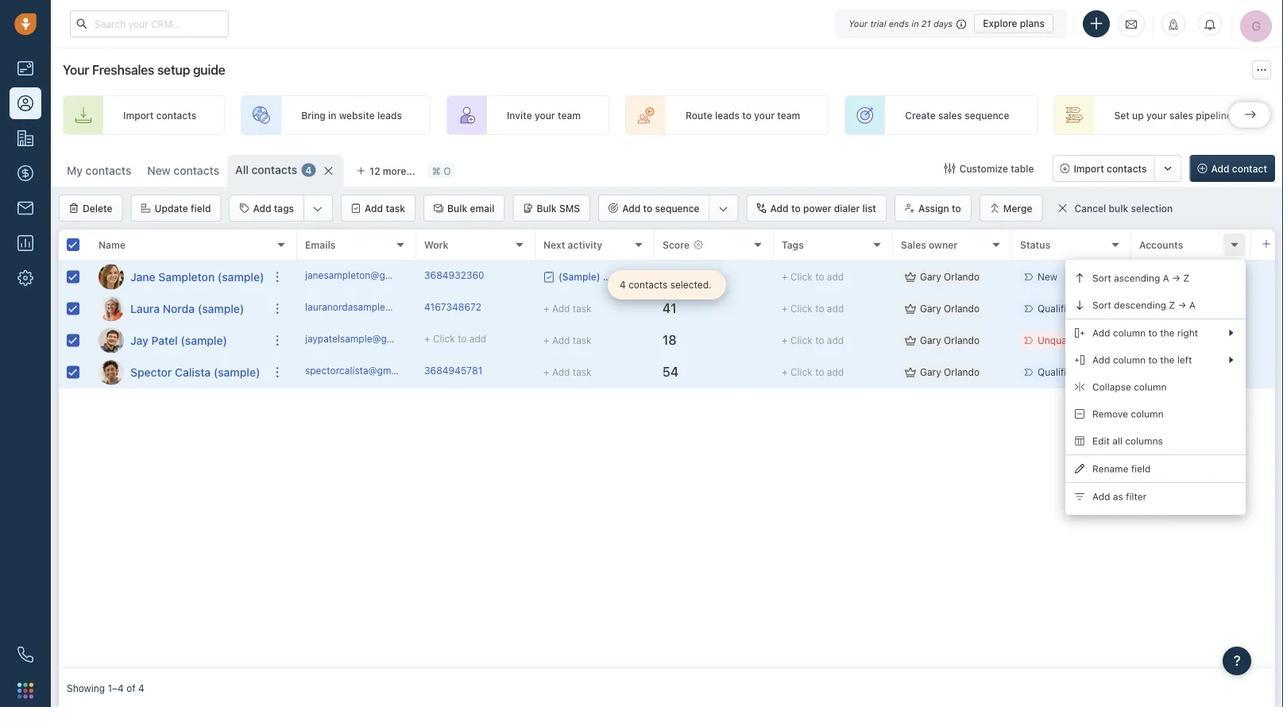 Task type: locate. For each thing, give the bounding box(es) containing it.
trial
[[871, 18, 887, 29]]

0 horizontal spatial a
[[1164, 273, 1170, 284]]

the left right
[[1161, 328, 1175, 339]]

1 vertical spatial the
[[1161, 355, 1175, 366]]

(sample) inside jane sampleton (sample) link
[[218, 270, 264, 283]]

add to sequence button
[[600, 196, 710, 221]]

0 horizontal spatial new
[[147, 164, 171, 177]]

techcave (sample)
[[1140, 367, 1225, 378]]

bulk left sms
[[537, 203, 557, 214]]

0 horizontal spatial sequence
[[655, 203, 700, 214]]

my contacts
[[67, 164, 131, 177]]

+ click to add for 41
[[782, 303, 845, 314]]

1 vertical spatial sequence
[[655, 203, 700, 214]]

2 orlando from the top
[[945, 303, 980, 314]]

your left freshsales
[[63, 62, 89, 78]]

j image left the jane
[[99, 264, 124, 290]]

your trial ends in 21 days
[[849, 18, 953, 29]]

merge
[[1004, 203, 1033, 214]]

1 qualified from the top
[[1038, 303, 1078, 314]]

explore plans link
[[975, 14, 1054, 33]]

qualified
[[1038, 303, 1078, 314], [1038, 367, 1078, 378]]

add to power dialer list button
[[747, 195, 887, 222]]

0 vertical spatial sort
[[1093, 273, 1112, 284]]

4 gary from the top
[[921, 367, 942, 378]]

3 orlando from the top
[[945, 335, 980, 346]]

gary orlando for 18
[[921, 335, 980, 346]]

next activity
[[544, 239, 603, 250]]

set
[[1115, 110, 1130, 121]]

0 vertical spatial new
[[147, 164, 171, 177]]

2 cell from the top
[[1251, 293, 1283, 324]]

1 vertical spatial your
[[63, 62, 89, 78]]

bulk for bulk sms
[[537, 203, 557, 214]]

column down techcave
[[1135, 382, 1168, 393]]

0 horizontal spatial sales
[[939, 110, 963, 121]]

4 cell from the top
[[1251, 357, 1283, 388]]

0 horizontal spatial your
[[535, 110, 555, 121]]

0 vertical spatial qualified
[[1038, 303, 1078, 314]]

0 vertical spatial →
[[1173, 273, 1181, 284]]

spectorcalista@gmail.com
[[305, 365, 423, 376]]

(sample) inside jay patel (sample) link
[[181, 334, 227, 347]]

z right acme
[[1170, 300, 1176, 311]]

container_wx8msf4aqz5i3rn1 image
[[544, 272, 555, 283], [906, 272, 917, 283], [906, 367, 917, 378]]

spector calista (sample)
[[130, 366, 260, 379]]

(sample) right calista
[[214, 366, 260, 379]]

cell
[[1251, 262, 1283, 293], [1251, 293, 1283, 324], [1251, 325, 1283, 356], [1251, 357, 1283, 388]]

explore plans
[[984, 18, 1045, 29]]

add tags group
[[229, 195, 333, 222]]

add tags button
[[230, 196, 304, 221]]

1 vertical spatial + add task
[[544, 335, 592, 346]]

contacts inside 'grid'
[[629, 279, 668, 291]]

contacts up cancel bulk selection
[[1108, 163, 1148, 174]]

column up columns
[[1132, 409, 1164, 420]]

my
[[67, 164, 83, 177]]

to inside the add to sequence button
[[644, 203, 653, 214]]

0 vertical spatial the
[[1161, 328, 1175, 339]]

sequence inside button
[[655, 203, 700, 214]]

import for 'import contacts' button
[[1074, 163, 1105, 174]]

import contacts down setup
[[123, 110, 196, 121]]

1 horizontal spatial sequence
[[965, 110, 1010, 121]]

2 your from the left
[[755, 110, 775, 121]]

1 horizontal spatial angle down image
[[719, 201, 729, 217]]

1 horizontal spatial leads
[[715, 110, 740, 121]]

1 vertical spatial new
[[1038, 271, 1058, 283]]

import contacts group
[[1053, 155, 1183, 182]]

1 row group from the left
[[59, 262, 297, 389]]

j image left jay on the left top of page
[[99, 328, 124, 353]]

your
[[849, 18, 868, 29], [63, 62, 89, 78]]

0 horizontal spatial angle down image
[[313, 201, 323, 217]]

1 vertical spatial import
[[1074, 163, 1105, 174]]

1 horizontal spatial 4
[[306, 165, 312, 176]]

add task button
[[341, 195, 416, 222]]

import contacts button
[[1053, 155, 1156, 182]]

press space to deselect this row. row
[[59, 262, 297, 293], [297, 262, 1283, 293], [59, 293, 297, 325], [297, 293, 1283, 325], [59, 325, 297, 357], [297, 325, 1283, 357], [59, 357, 297, 389], [297, 357, 1283, 389]]

leads
[[378, 110, 402, 121], [715, 110, 740, 121]]

calista
[[175, 366, 211, 379]]

→ for a
[[1179, 300, 1187, 311]]

1 vertical spatial import contacts
[[1074, 163, 1148, 174]]

container_wx8msf4aqz5i3rn1 image for 3684932360
[[906, 272, 917, 283]]

bulk left email
[[448, 203, 468, 214]]

accounts
[[1140, 239, 1184, 250]]

0 vertical spatial z
[[1184, 273, 1190, 284]]

rename field
[[1093, 463, 1152, 475]]

contacts up the "41"
[[629, 279, 668, 291]]

delete button
[[59, 195, 123, 222]]

(sample) for laura norda (sample)
[[198, 302, 244, 315]]

column for add column to the right
[[1114, 328, 1147, 339]]

(sample) up left
[[1173, 335, 1213, 346]]

2 sort from the top
[[1093, 300, 1112, 311]]

column inside menu item
[[1135, 382, 1168, 393]]

4 orlando from the top
[[945, 367, 980, 378]]

angle down image inside add tags group
[[313, 201, 323, 217]]

qualified up unqualified
[[1038, 303, 1078, 314]]

add
[[828, 271, 845, 283], [828, 303, 845, 314], [470, 333, 487, 345], [828, 335, 845, 346], [828, 367, 845, 378]]

days
[[934, 18, 953, 29]]

1 horizontal spatial your
[[849, 18, 868, 29]]

sequence up the customize table button
[[965, 110, 1010, 121]]

import up cancel
[[1074, 163, 1105, 174]]

orlando for 18
[[945, 335, 980, 346]]

in left 21
[[912, 18, 920, 29]]

contacts right all
[[252, 163, 298, 177]]

your right up
[[1147, 110, 1168, 121]]

field inside menu item
[[1132, 463, 1152, 475]]

2 j image from the top
[[99, 328, 124, 353]]

new for new contacts
[[147, 164, 171, 177]]

2 qualified from the top
[[1038, 367, 1078, 378]]

invite your team
[[507, 110, 581, 121]]

add as filter menu item
[[1066, 483, 1247, 510]]

field down columns
[[1132, 463, 1152, 475]]

guide
[[193, 62, 225, 78]]

1 horizontal spatial in
[[912, 18, 920, 29]]

3 + add task from the top
[[544, 367, 592, 378]]

angle down image right tags
[[313, 201, 323, 217]]

edit all columns menu item
[[1066, 428, 1247, 455]]

4 left 48
[[620, 279, 626, 291]]

widgetz.io
[[1140, 271, 1188, 283]]

sort ascending a → z
[[1093, 273, 1190, 284]]

s image
[[99, 360, 124, 385]]

0 vertical spatial 4
[[306, 165, 312, 176]]

3684932360 link
[[425, 269, 485, 286]]

leads right website
[[378, 110, 402, 121]]

1 horizontal spatial your
[[755, 110, 775, 121]]

0 vertical spatial sequence
[[965, 110, 1010, 121]]

import down your freshsales setup guide
[[123, 110, 154, 121]]

janesampleton@gmail.com link
[[305, 269, 426, 286]]

0 vertical spatial field
[[191, 203, 211, 214]]

1 horizontal spatial import contacts
[[1074, 163, 1148, 174]]

1 vertical spatial j image
[[99, 328, 124, 353]]

1 bulk from the left
[[448, 203, 468, 214]]

0 horizontal spatial 4
[[138, 683, 144, 694]]

sort
[[1093, 273, 1112, 284], [1093, 300, 1112, 311]]

21
[[922, 18, 932, 29]]

2 + click to add from the top
[[782, 303, 845, 314]]

e
[[1140, 335, 1146, 346]]

spectorcalista@gmail.com 3684945781
[[305, 365, 483, 376]]

angle down image for add tags
[[313, 201, 323, 217]]

import contacts for import contacts link
[[123, 110, 196, 121]]

1 gary from the top
[[921, 271, 942, 283]]

(sample) right sampleton
[[218, 270, 264, 283]]

0 horizontal spatial in
[[328, 110, 337, 121]]

collapse column menu item
[[1066, 374, 1247, 401]]

4 inside 'grid'
[[620, 279, 626, 291]]

widgetz.io (sample)
[[1140, 271, 1230, 283]]

0 horizontal spatial leads
[[378, 110, 402, 121]]

1 horizontal spatial z
[[1184, 273, 1190, 284]]

phone element
[[10, 639, 41, 671]]

your right route
[[755, 110, 775, 121]]

right
[[1178, 328, 1199, 339]]

menu containing sort ascending a → z
[[1066, 260, 1247, 515]]

email
[[470, 203, 495, 214]]

4 gary orlando from the top
[[921, 367, 980, 378]]

gary orlando
[[921, 271, 980, 283], [921, 303, 980, 314], [921, 335, 980, 346], [921, 367, 980, 378]]

the up techcave
[[1161, 355, 1175, 366]]

(sample) inside laura norda (sample) link
[[198, 302, 244, 315]]

1 the from the top
[[1161, 328, 1175, 339]]

→ down widgetz.io (sample) link
[[1179, 300, 1187, 311]]

your left trial
[[849, 18, 868, 29]]

update
[[155, 203, 188, 214]]

row group containing 48
[[297, 262, 1283, 389]]

qualified down unqualified
[[1038, 367, 1078, 378]]

1 your from the left
[[535, 110, 555, 121]]

new inside press space to deselect this row. row
[[1038, 271, 1058, 283]]

2 bulk from the left
[[537, 203, 557, 214]]

(sample) for spector calista (sample)
[[214, 366, 260, 379]]

0 horizontal spatial import contacts
[[123, 110, 196, 121]]

customize table button
[[935, 155, 1045, 182]]

1 horizontal spatial sales
[[1170, 110, 1194, 121]]

sort descending z → a menu item
[[1066, 292, 1247, 319]]

grid
[[59, 228, 1283, 669]]

freshworks switcher image
[[17, 683, 33, 699]]

1 sales from the left
[[939, 110, 963, 121]]

work
[[425, 239, 449, 250]]

sort left ascending
[[1093, 273, 1112, 284]]

import
[[123, 110, 154, 121], [1074, 163, 1105, 174]]

explore
[[984, 18, 1018, 29]]

column inside menu item
[[1132, 409, 1164, 420]]

0 vertical spatial import contacts
[[123, 110, 196, 121]]

container_wx8msf4aqz5i3rn1 image for 3684945781
[[906, 367, 917, 378]]

email image
[[1127, 17, 1138, 30]]

sms
[[560, 203, 580, 214]]

1 angle down image from the left
[[313, 201, 323, 217]]

1 vertical spatial sort
[[1093, 300, 1112, 311]]

container_wx8msf4aqz5i3rn1 image
[[945, 163, 956, 174], [1058, 203, 1069, 214], [906, 303, 917, 314], [906, 335, 917, 346]]

selected.
[[671, 279, 712, 291]]

menu
[[1066, 260, 1247, 515]]

container_wx8msf4aqz5i3rn1 image inside the customize table button
[[945, 163, 956, 174]]

row group
[[59, 262, 297, 389], [297, 262, 1283, 389]]

0 vertical spatial j image
[[99, 264, 124, 290]]

add for add tags
[[253, 203, 272, 214]]

leads right route
[[715, 110, 740, 121]]

import for import contacts link
[[123, 110, 154, 121]]

new contacts button
[[139, 155, 227, 187], [147, 164, 220, 177]]

(sample) inside spector calista (sample) link
[[214, 366, 260, 379]]

the for right
[[1161, 328, 1175, 339]]

column for add column to the left
[[1114, 355, 1147, 366]]

your right invite
[[535, 110, 555, 121]]

task for 41
[[573, 303, 592, 314]]

plans
[[1021, 18, 1045, 29]]

2 row group from the left
[[297, 262, 1283, 389]]

1 horizontal spatial team
[[778, 110, 801, 121]]

angle down image
[[313, 201, 323, 217], [719, 201, 729, 217]]

+ add task for 18
[[544, 335, 592, 346]]

⌘ o
[[432, 165, 451, 176]]

add for add column to the left
[[1093, 355, 1111, 366]]

new down status
[[1038, 271, 1058, 283]]

1 vertical spatial 4
[[620, 279, 626, 291]]

1 sort from the top
[[1093, 273, 1112, 284]]

acme inc (sample) link
[[1140, 303, 1224, 314]]

update field
[[155, 203, 211, 214]]

add column to the left
[[1093, 355, 1193, 366]]

0 vertical spatial import
[[123, 110, 154, 121]]

sort left the descending
[[1093, 300, 1112, 311]]

bulk for bulk email
[[448, 203, 468, 214]]

+ add task for 41
[[544, 303, 592, 314]]

(sample) for e corp (sample)
[[1173, 335, 1213, 346]]

jay
[[130, 334, 149, 347]]

j image
[[99, 264, 124, 290], [99, 328, 124, 353]]

0 horizontal spatial bulk
[[448, 203, 468, 214]]

bulk email button
[[424, 195, 505, 222]]

2 gary orlando from the top
[[921, 303, 980, 314]]

j image for jane sampleton (sample)
[[99, 264, 124, 290]]

2 angle down image from the left
[[719, 201, 729, 217]]

0 horizontal spatial your
[[63, 62, 89, 78]]

in right bring at top
[[328, 110, 337, 121]]

of
[[127, 683, 136, 694]]

3684945781
[[425, 365, 483, 376]]

1 horizontal spatial new
[[1038, 271, 1058, 283]]

sequence up score
[[655, 203, 700, 214]]

import contacts up bulk
[[1074, 163, 1148, 174]]

bulk email
[[448, 203, 495, 214]]

(sample) up right
[[1184, 303, 1224, 314]]

1 horizontal spatial import
[[1074, 163, 1105, 174]]

gary for 54
[[921, 367, 942, 378]]

0 horizontal spatial z
[[1170, 300, 1176, 311]]

2 horizontal spatial your
[[1147, 110, 1168, 121]]

3 + click to add from the top
[[782, 335, 845, 346]]

1 team from the left
[[558, 110, 581, 121]]

import inside button
[[1074, 163, 1105, 174]]

acme
[[1140, 303, 1165, 314]]

(sample) up spector calista (sample)
[[181, 334, 227, 347]]

12 more...
[[370, 165, 416, 177]]

add inside menu item
[[1093, 491, 1111, 502]]

0 vertical spatial your
[[849, 18, 868, 29]]

0 vertical spatial a
[[1164, 273, 1170, 284]]

norda
[[163, 302, 195, 315]]

spector calista (sample) link
[[130, 365, 260, 380]]

2 vertical spatial + add task
[[544, 367, 592, 378]]

→ up inc
[[1173, 273, 1181, 284]]

3 cell from the top
[[1251, 325, 1283, 356]]

column
[[1114, 328, 1147, 339], [1114, 355, 1147, 366], [1135, 382, 1168, 393], [1132, 409, 1164, 420]]

0 horizontal spatial field
[[191, 203, 211, 214]]

field
[[191, 203, 211, 214], [1132, 463, 1152, 475]]

1 + add task from the top
[[544, 303, 592, 314]]

1 vertical spatial qualified
[[1038, 367, 1078, 378]]

field inside button
[[191, 203, 211, 214]]

4 right all contacts link in the top of the page
[[306, 165, 312, 176]]

(sample) down jane sampleton (sample) link
[[198, 302, 244, 315]]

to inside add to power dialer list button
[[792, 203, 801, 214]]

lauranordasample@gmail.com link
[[305, 300, 440, 317]]

column down the descending
[[1114, 328, 1147, 339]]

1 horizontal spatial field
[[1132, 463, 1152, 475]]

techcave
[[1140, 367, 1182, 378]]

invite your team link
[[447, 95, 610, 135]]

(sample) for jay patel (sample)
[[181, 334, 227, 347]]

18
[[663, 333, 677, 348]]

import contacts inside button
[[1074, 163, 1148, 174]]

task for 18
[[573, 335, 592, 346]]

sales right create
[[939, 110, 963, 121]]

table
[[1012, 163, 1035, 174]]

3 gary from the top
[[921, 335, 942, 346]]

3 gary orlando from the top
[[921, 335, 980, 346]]

gary orlando for 41
[[921, 303, 980, 314]]

4
[[306, 165, 312, 176], [620, 279, 626, 291], [138, 683, 144, 694]]

1 j image from the top
[[99, 264, 124, 290]]

gary orlando for 54
[[921, 367, 980, 378]]

your
[[535, 110, 555, 121], [755, 110, 775, 121], [1147, 110, 1168, 121]]

0 vertical spatial + add task
[[544, 303, 592, 314]]

janesampleton@gmail.com 3684932360
[[305, 270, 485, 281]]

1 vertical spatial →
[[1179, 300, 1187, 311]]

press space to deselect this row. row containing 48
[[297, 262, 1283, 293]]

create sales sequence link
[[845, 95, 1039, 135]]

0 horizontal spatial team
[[558, 110, 581, 121]]

angle down image inside add to sequence group
[[719, 201, 729, 217]]

1 vertical spatial a
[[1190, 300, 1196, 311]]

press space to deselect this row. row containing 41
[[297, 293, 1283, 325]]

status
[[1021, 239, 1051, 250]]

1 vertical spatial field
[[1132, 463, 1152, 475]]

merge button
[[980, 195, 1043, 222]]

left
[[1178, 355, 1193, 366]]

field for update field
[[191, 203, 211, 214]]

sales left pipeline
[[1170, 110, 1194, 121]]

0 horizontal spatial import
[[123, 110, 154, 121]]

2 gary from the top
[[921, 303, 942, 314]]

invite
[[507, 110, 532, 121]]

name row
[[59, 230, 297, 262]]

contacts right my
[[86, 164, 131, 177]]

2 the from the top
[[1161, 355, 1175, 366]]

bring in website leads
[[301, 110, 402, 121]]

import contacts
[[123, 110, 196, 121], [1074, 163, 1148, 174]]

z up acme inc (sample) link
[[1184, 273, 1190, 284]]

cell for 41
[[1251, 293, 1283, 324]]

column down e
[[1114, 355, 1147, 366]]

2 + add task from the top
[[544, 335, 592, 346]]

1 horizontal spatial bulk
[[537, 203, 557, 214]]

field right update
[[191, 203, 211, 214]]

new up update
[[147, 164, 171, 177]]

4 + click to add from the top
[[782, 367, 845, 378]]

2 horizontal spatial 4
[[620, 279, 626, 291]]

the for left
[[1161, 355, 1175, 366]]

jane sampleton (sample)
[[130, 270, 264, 283]]

rename
[[1093, 463, 1129, 475]]

bulk
[[448, 203, 468, 214], [537, 203, 557, 214]]

4 right of
[[138, 683, 144, 694]]

angle down image right add to sequence
[[719, 201, 729, 217]]

showing 1–4 of 4
[[67, 683, 144, 694]]



Task type: vqa. For each thing, say whether or not it's contained in the screenshot.
Conversations
no



Task type: describe. For each thing, give the bounding box(es) containing it.
+ add task for 54
[[544, 367, 592, 378]]

owner
[[929, 239, 958, 250]]

(sample) for jane sampleton (sample)
[[218, 270, 264, 283]]

angle down image for add to sequence
[[719, 201, 729, 217]]

descending
[[1115, 300, 1167, 311]]

e corp (sample)
[[1140, 335, 1213, 346]]

add as filter
[[1093, 491, 1147, 502]]

press space to deselect this row. row containing laura norda (sample)
[[59, 293, 297, 325]]

cancel
[[1075, 203, 1107, 214]]

sort descending z → a
[[1093, 300, 1196, 311]]

set up your sales pipeline
[[1115, 110, 1233, 121]]

1 gary orlando from the top
[[921, 271, 980, 283]]

1 + click to add from the top
[[782, 271, 845, 283]]

field for rename field
[[1132, 463, 1152, 475]]

bulk sms button
[[513, 195, 591, 222]]

Search your CRM... text field
[[70, 10, 229, 37]]

your for your trial ends in 21 days
[[849, 18, 868, 29]]

task inside button
[[386, 203, 405, 214]]

add for add contact
[[1212, 163, 1230, 174]]

as
[[1114, 491, 1124, 502]]

add for 41
[[828, 303, 845, 314]]

name column header
[[91, 230, 297, 262]]

click for 54
[[791, 367, 813, 378]]

lauranordasample@gmail.com
[[305, 302, 440, 313]]

click for 18
[[791, 335, 813, 346]]

create sales sequence
[[906, 110, 1010, 121]]

your for your freshsales setup guide
[[63, 62, 89, 78]]

add contact button
[[1191, 155, 1276, 182]]

techcave (sample) link
[[1140, 367, 1225, 378]]

freshsales
[[92, 62, 154, 78]]

1 cell from the top
[[1251, 262, 1283, 293]]

customize
[[960, 163, 1009, 174]]

e corp (sample) link
[[1140, 335, 1213, 346]]

spector
[[130, 366, 172, 379]]

add column to the right
[[1093, 328, 1199, 339]]

2 vertical spatial 4
[[138, 683, 144, 694]]

contact
[[1233, 163, 1268, 174]]

+ click to add for 54
[[782, 367, 845, 378]]

press space to deselect this row. row containing jane sampleton (sample)
[[59, 262, 297, 293]]

remove column menu item
[[1066, 401, 1247, 428]]

name
[[99, 239, 126, 250]]

j image for jay patel (sample)
[[99, 328, 124, 353]]

→ for z
[[1173, 273, 1181, 284]]

phone image
[[17, 647, 33, 663]]

tags
[[782, 239, 804, 250]]

import contacts for 'import contacts' button
[[1074, 163, 1148, 174]]

1–4
[[108, 683, 124, 694]]

(sample) up acme inc (sample) link
[[1191, 271, 1230, 283]]

route
[[686, 110, 713, 121]]

create
[[906, 110, 936, 121]]

(sample) down left
[[1185, 367, 1225, 378]]

cancel bulk selection
[[1075, 203, 1174, 214]]

spectorcalista@gmail.com link
[[305, 364, 423, 381]]

gary for 41
[[921, 303, 942, 314]]

1 vertical spatial z
[[1170, 300, 1176, 311]]

jaypatelsample@gmail.com
[[305, 333, 427, 345]]

sort for sort descending z → a
[[1093, 300, 1112, 311]]

jaypatelsample@gmail.com link
[[305, 332, 427, 349]]

column for collapse column
[[1135, 382, 1168, 393]]

add to power dialer list
[[771, 203, 877, 214]]

assign to button
[[895, 195, 972, 222]]

edit
[[1093, 436, 1111, 447]]

collapse
[[1093, 382, 1132, 393]]

more...
[[383, 165, 416, 177]]

1 vertical spatial in
[[328, 110, 337, 121]]

filter
[[1127, 491, 1147, 502]]

sequence for create sales sequence
[[965, 110, 1010, 121]]

your freshsales setup guide
[[63, 62, 225, 78]]

contacts up update field
[[174, 164, 220, 177]]

4167348672 link
[[425, 300, 482, 317]]

48
[[663, 269, 679, 284]]

4 contacts selected.
[[620, 279, 712, 291]]

add to sequence
[[623, 203, 700, 214]]

qualified for 41
[[1038, 303, 1078, 314]]

press space to deselect this row. row containing spector calista (sample)
[[59, 357, 297, 389]]

bring
[[301, 110, 326, 121]]

janesampleton@gmail.com
[[305, 270, 426, 281]]

assign to
[[919, 203, 962, 214]]

cell for 54
[[1251, 357, 1283, 388]]

up
[[1133, 110, 1145, 121]]

jane sampleton (sample) link
[[130, 269, 264, 285]]

task for 54
[[573, 367, 592, 378]]

customize table
[[960, 163, 1035, 174]]

add for 18
[[828, 335, 845, 346]]

1 leads from the left
[[378, 110, 402, 121]]

add for add task
[[365, 203, 383, 214]]

jay patel (sample)
[[130, 334, 227, 347]]

3 your from the left
[[1147, 110, 1168, 121]]

set up your sales pipeline link
[[1055, 95, 1262, 135]]

row group containing jane sampleton (sample)
[[59, 262, 297, 389]]

add tags
[[253, 203, 294, 214]]

sampleton
[[158, 270, 215, 283]]

contacts down setup
[[156, 110, 196, 121]]

(sample) for acme inc (sample)
[[1184, 303, 1224, 314]]

4167348672
[[425, 302, 482, 313]]

1 horizontal spatial a
[[1190, 300, 1196, 311]]

grid containing 48
[[59, 228, 1283, 669]]

jane
[[130, 270, 156, 283]]

rename field menu item
[[1066, 456, 1247, 483]]

laura norda (sample)
[[130, 302, 244, 315]]

bulk
[[1109, 203, 1129, 214]]

orlando for 41
[[945, 303, 980, 314]]

power
[[804, 203, 832, 214]]

widgetz.io (sample) link
[[1140, 271, 1230, 283]]

column for remove column
[[1132, 409, 1164, 420]]

2 leads from the left
[[715, 110, 740, 121]]

score
[[663, 239, 690, 250]]

add for 54
[[828, 367, 845, 378]]

54
[[663, 365, 679, 380]]

jay patel (sample) link
[[130, 333, 227, 349]]

to inside route leads to your team link
[[743, 110, 752, 121]]

click for 41
[[791, 303, 813, 314]]

sort for sort ascending a → z
[[1093, 273, 1112, 284]]

add contact
[[1212, 163, 1268, 174]]

add to sequence group
[[599, 195, 739, 222]]

sort ascending a → z menu item
[[1066, 265, 1247, 292]]

12 more... button
[[348, 160, 424, 182]]

add for add column to the right
[[1093, 328, 1111, 339]]

import contacts link
[[63, 95, 225, 135]]

1 orlando from the top
[[945, 271, 980, 283]]

+ click to add for 18
[[782, 335, 845, 346]]

laura norda (sample) link
[[130, 301, 244, 317]]

setup
[[157, 62, 190, 78]]

press space to deselect this row. row containing 18
[[297, 325, 1283, 357]]

laura
[[130, 302, 160, 315]]

0 vertical spatial in
[[912, 18, 920, 29]]

contacts inside button
[[1108, 163, 1148, 174]]

sequence for add to sequence
[[655, 203, 700, 214]]

inc
[[1168, 303, 1181, 314]]

press space to deselect this row. row containing 54
[[297, 357, 1283, 389]]

next
[[544, 239, 566, 250]]

add for add to power dialer list
[[771, 203, 789, 214]]

add for add as filter
[[1093, 491, 1111, 502]]

dialer
[[835, 203, 860, 214]]

cell for 18
[[1251, 325, 1283, 356]]

o
[[444, 165, 451, 176]]

4 inside all contacts 4
[[306, 165, 312, 176]]

gary for 18
[[921, 335, 942, 346]]

jaypatelsample@gmail.com + click to add
[[305, 333, 487, 345]]

2 team from the left
[[778, 110, 801, 121]]

orlando for 54
[[945, 367, 980, 378]]

qualified for 54
[[1038, 367, 1078, 378]]

l image
[[99, 296, 124, 322]]

add for add to sequence
[[623, 203, 641, 214]]

2 sales from the left
[[1170, 110, 1194, 121]]

website
[[339, 110, 375, 121]]

to inside the assign to button
[[952, 203, 962, 214]]

new for new
[[1038, 271, 1058, 283]]

pipeline
[[1197, 110, 1233, 121]]

press space to deselect this row. row containing jay patel (sample)
[[59, 325, 297, 357]]



